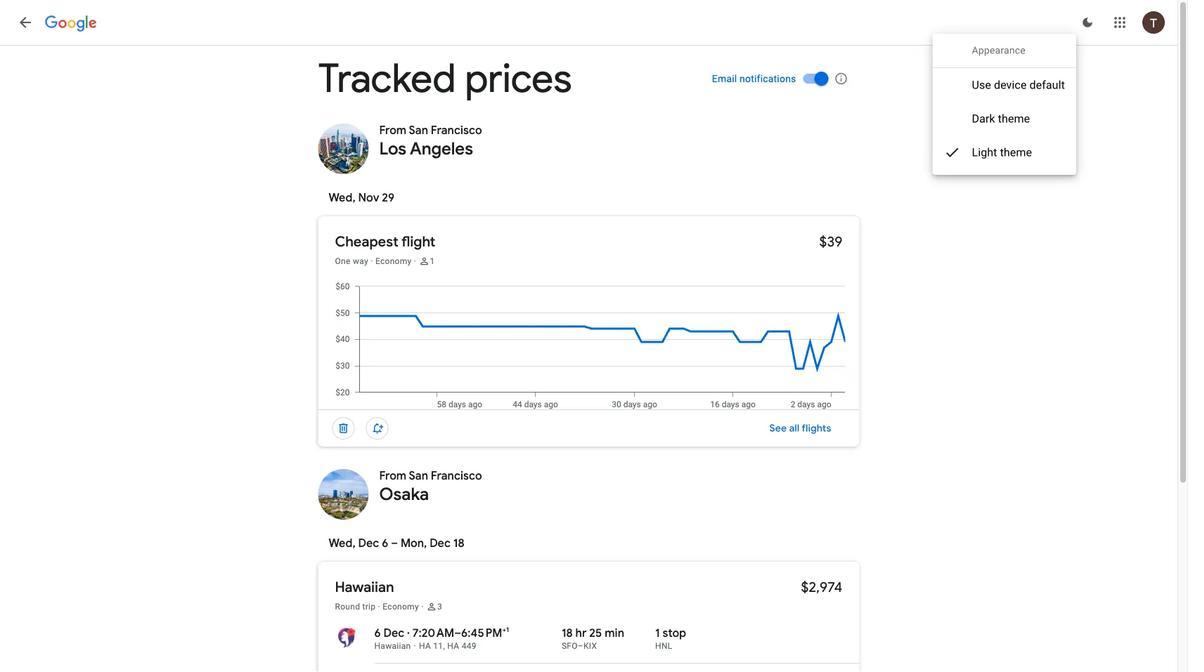 Task type: vqa. For each thing, say whether or not it's contained in the screenshot.
'FRANCISCO'
yes



Task type: describe. For each thing, give the bounding box(es) containing it.
2974 US dollars text field
[[801, 579, 843, 597]]

see
[[770, 423, 787, 435]]

449
[[462, 642, 477, 652]]

light
[[972, 146, 997, 159]]

francisco for osaka
[[431, 469, 482, 484]]

cheapest
[[335, 233, 398, 251]]

trip
[[362, 603, 376, 612]]

1 for 1
[[430, 257, 435, 266]]

1 ha from the left
[[419, 642, 431, 652]]

,
[[443, 642, 445, 652]]

from san francisco osaka
[[379, 469, 482, 506]]

wed, dec 6 – mon, dec 18
[[329, 537, 464, 551]]

cheapest flight
[[335, 233, 436, 251]]

round
[[335, 603, 360, 612]]

2 ha from the left
[[447, 642, 459, 652]]

1 inside 7:20 am – 6:45 pm + 1
[[506, 626, 509, 635]]

stop
[[663, 627, 686, 641]]

11
[[433, 642, 443, 652]]

– inside 18 hr 25 min sfo – kix
[[578, 642, 584, 652]]

price history graph application
[[329, 281, 860, 410]]

39 US dollars text field
[[819, 233, 843, 251]]

18 inside 18 hr 25 min sfo – kix
[[562, 627, 573, 641]]

from for los
[[379, 123, 406, 138]]

change appearance image
[[1071, 6, 1105, 39]]

2 horizontal spatial dec
[[430, 537, 451, 551]]

enable email notifications for solution, one way trip from san francisco to los angeles.wed, nov 29 image
[[360, 412, 394, 446]]

wed, nov 29
[[329, 191, 395, 205]]

economy for osaka
[[383, 603, 419, 612]]

price history graph image
[[329, 281, 860, 410]]

hr
[[576, 627, 587, 641]]

one
[[335, 257, 351, 266]]

$39
[[819, 233, 843, 251]]

kix
[[584, 642, 597, 652]]

theme for light theme
[[1000, 146, 1032, 159]]

25
[[589, 627, 602, 641]]

1 stop hnl
[[655, 627, 686, 652]]

1 horizontal spatial 6
[[382, 537, 388, 551]]

device
[[994, 78, 1027, 92]]

tracked prices
[[318, 54, 572, 104]]

3 passengers text field
[[437, 602, 442, 613]]

remove saved flight, one way trip from san francisco to los angeles.wed, nov 29 image
[[327, 412, 360, 446]]

1 for 1 stop hnl
[[655, 627, 660, 641]]

7:20 am
[[413, 627, 454, 641]]

all
[[789, 423, 800, 435]]

6:45 pm
[[461, 627, 502, 641]]

wed, for los
[[329, 191, 356, 205]]

go back image
[[17, 14, 34, 31]]

dec for wed, dec 6 – mon, dec 18
[[358, 537, 379, 551]]

email notifications
[[712, 73, 796, 84]]

1 vertical spatial 6
[[374, 627, 381, 641]]

use
[[972, 78, 991, 92]]

3
[[437, 603, 442, 612]]

1 vertical spatial hawaiian
[[374, 642, 411, 652]]

– inside 7:20 am – 6:45 pm + 1
[[454, 627, 461, 641]]

hnl
[[655, 642, 673, 652]]

dec for 6 dec
[[384, 627, 405, 641]]

airline logo image
[[335, 627, 358, 650]]

one way economy
[[335, 257, 412, 266]]

way
[[353, 257, 368, 266]]

from for osaka
[[379, 469, 406, 484]]

flight
[[401, 233, 436, 251]]

sfo
[[562, 642, 578, 652]]



Task type: locate. For each thing, give the bounding box(es) containing it.
+
[[502, 626, 506, 635]]

angeles
[[410, 138, 473, 160]]

hawaiian up trip
[[335, 579, 394, 597]]

hawaiian down 6 dec
[[374, 642, 411, 652]]

francisco
[[431, 123, 482, 138], [431, 469, 482, 484]]

1 passenger text field
[[430, 256, 435, 267]]

18 right mon,
[[453, 537, 464, 551]]

hawaiian
[[335, 579, 394, 597], [374, 642, 411, 652]]

0 vertical spatial san
[[409, 123, 428, 138]]

ha 11 , ha 449
[[419, 642, 477, 652]]

theme right light
[[1000, 146, 1032, 159]]

flights
[[802, 423, 831, 435]]

san up angeles
[[409, 123, 428, 138]]

appearance
[[972, 45, 1026, 56]]

san
[[409, 123, 428, 138], [409, 469, 428, 484]]

theme for dark theme
[[998, 112, 1030, 126]]

min
[[605, 627, 624, 641]]

mon,
[[401, 537, 427, 551]]

san for osaka
[[409, 469, 428, 484]]

from up "osaka"
[[379, 469, 406, 484]]

dark
[[972, 112, 995, 126]]

0 horizontal spatial dec
[[358, 537, 379, 551]]

ha right the ,
[[447, 642, 459, 652]]

default
[[1030, 78, 1065, 92]]

light theme
[[972, 146, 1032, 159]]

1 vertical spatial theme
[[1000, 146, 1032, 159]]

18 up sfo
[[562, 627, 573, 641]]

2 horizontal spatial –
[[578, 642, 584, 652]]

1 up "hnl"
[[655, 627, 660, 641]]

0 vertical spatial from
[[379, 123, 406, 138]]

1 vertical spatial –
[[454, 627, 461, 641]]

2 san from the top
[[409, 469, 428, 484]]

– left mon,
[[391, 537, 398, 551]]

1 horizontal spatial ha
[[447, 642, 459, 652]]

see all flights
[[770, 423, 831, 435]]

dark theme
[[972, 112, 1030, 126]]

theme inside radio item
[[1000, 146, 1032, 159]]

nov
[[358, 191, 379, 205]]

from up los
[[379, 123, 406, 138]]

from inside from san francisco los angeles
[[379, 123, 406, 138]]

san inside the from san francisco osaka
[[409, 469, 428, 484]]

1 vertical spatial 18
[[562, 627, 573, 641]]

economy up 6 dec
[[383, 603, 419, 612]]

tracked
[[318, 54, 456, 104]]

san for los
[[409, 123, 428, 138]]

email notifications image
[[834, 72, 848, 86]]

0 horizontal spatial ha
[[419, 642, 431, 652]]

from san francisco los angeles
[[379, 123, 482, 160]]

1 horizontal spatial 18
[[562, 627, 573, 641]]

from inside the from san francisco osaka
[[379, 469, 406, 484]]

notifications
[[740, 73, 796, 84]]

use device default
[[972, 78, 1065, 92]]

wed, for osaka
[[329, 537, 356, 551]]

0 vertical spatial –
[[391, 537, 398, 551]]

francisco for los angeles
[[431, 123, 482, 138]]

osaka
[[379, 484, 429, 506]]

economy for los
[[375, 257, 412, 266]]

0 horizontal spatial 18
[[453, 537, 464, 551]]

dec
[[358, 537, 379, 551], [430, 537, 451, 551], [384, 627, 405, 641]]

7:20 am – 6:45 pm + 1
[[413, 626, 509, 641]]

18 hr 25 min sfo – kix
[[562, 627, 624, 652]]

2 wed, from the top
[[329, 537, 356, 551]]

0 vertical spatial economy
[[375, 257, 412, 266]]

– down hr
[[578, 642, 584, 652]]

theme
[[998, 112, 1030, 126], [1000, 146, 1032, 159]]

1 san from the top
[[409, 123, 428, 138]]

1 vertical spatial wed,
[[329, 537, 356, 551]]

1 horizontal spatial dec
[[384, 627, 405, 641]]

2 francisco from the top
[[431, 469, 482, 484]]

1 horizontal spatial –
[[454, 627, 461, 641]]

18
[[453, 537, 464, 551], [562, 627, 573, 641]]

ha left 11
[[419, 642, 431, 652]]

0 vertical spatial 6
[[382, 537, 388, 551]]

1 down flight
[[430, 257, 435, 266]]

29
[[382, 191, 395, 205]]

0 horizontal spatial –
[[391, 537, 398, 551]]

appearance group
[[933, 44, 1076, 169]]

francisco inside from san francisco los angeles
[[431, 123, 482, 138]]

prices
[[465, 54, 572, 104]]

1 inside the 1 stop hnl
[[655, 627, 660, 641]]

– up ha 11 , ha 449
[[454, 627, 461, 641]]

ha
[[419, 642, 431, 652], [447, 642, 459, 652]]

1 horizontal spatial 1
[[506, 626, 509, 635]]

san inside from san francisco los angeles
[[409, 123, 428, 138]]

san up "osaka"
[[409, 469, 428, 484]]

1 vertical spatial francisco
[[431, 469, 482, 484]]

theme right dark
[[998, 112, 1030, 126]]

2 from from the top
[[379, 469, 406, 484]]

0 vertical spatial francisco
[[431, 123, 482, 138]]

wed, left nov
[[329, 191, 356, 205]]

wed, up the round
[[329, 537, 356, 551]]

economy
[[375, 257, 412, 266], [383, 603, 419, 612]]

1 vertical spatial economy
[[383, 603, 419, 612]]

los
[[379, 138, 406, 160]]

2 horizontal spatial 1
[[655, 627, 660, 641]]

6 dec
[[374, 627, 405, 641]]

email
[[712, 73, 737, 84]]

0 horizontal spatial 6
[[374, 627, 381, 641]]

–
[[391, 537, 398, 551], [454, 627, 461, 641], [578, 642, 584, 652]]

2 vertical spatial –
[[578, 642, 584, 652]]

economy down cheapest flight
[[375, 257, 412, 266]]

1 right the 6:45 pm at the left
[[506, 626, 509, 635]]

1 vertical spatial from
[[379, 469, 406, 484]]

1
[[430, 257, 435, 266], [506, 626, 509, 635], [655, 627, 660, 641]]

6
[[382, 537, 388, 551], [374, 627, 381, 641]]

0 vertical spatial hawaiian
[[335, 579, 394, 597]]

1 wed, from the top
[[329, 191, 356, 205]]

1 francisco from the top
[[431, 123, 482, 138]]

dec down round trip economy
[[384, 627, 405, 641]]

1 vertical spatial san
[[409, 469, 428, 484]]

wed,
[[329, 191, 356, 205], [329, 537, 356, 551]]

6 left mon,
[[382, 537, 388, 551]]

6 down round trip economy
[[374, 627, 381, 641]]

dec left mon,
[[358, 537, 379, 551]]

0 vertical spatial theme
[[998, 112, 1030, 126]]

0 vertical spatial 18
[[453, 537, 464, 551]]

1 from from the top
[[379, 123, 406, 138]]

from
[[379, 123, 406, 138], [379, 469, 406, 484]]

0 vertical spatial wed,
[[329, 191, 356, 205]]

round trip economy
[[335, 603, 419, 612]]

francisco inside the from san francisco osaka
[[431, 469, 482, 484]]

$2,974
[[801, 579, 843, 597]]

dec right mon,
[[430, 537, 451, 551]]

light theme radio item
[[933, 136, 1076, 169]]

0 horizontal spatial 1
[[430, 257, 435, 266]]



